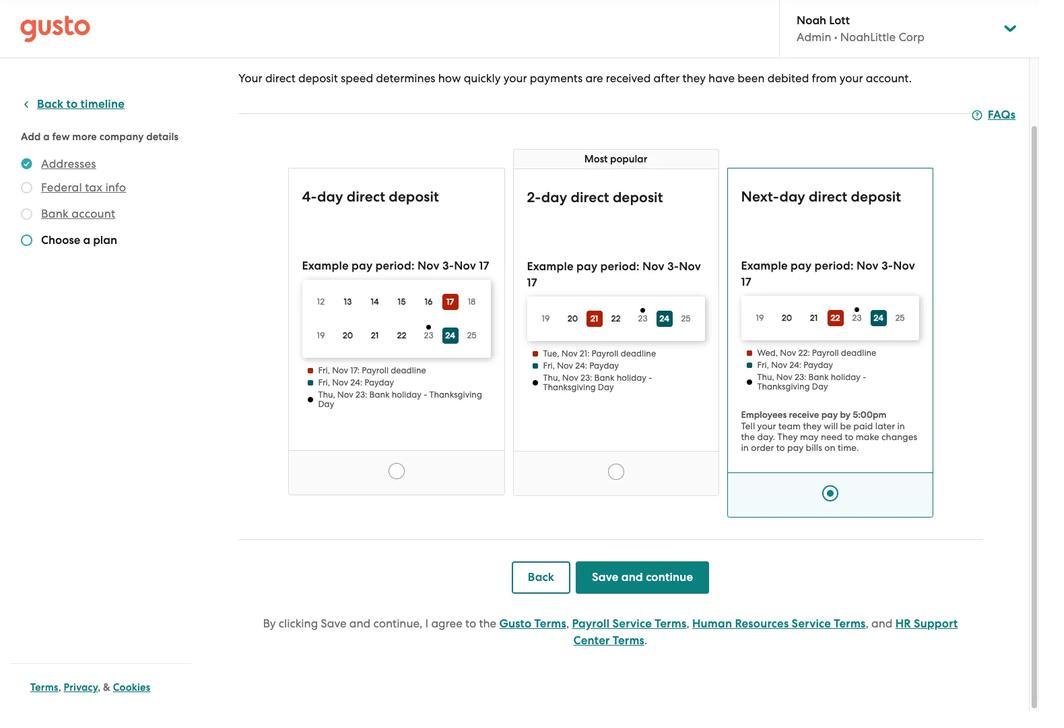 Task type: locate. For each thing, give the bounding box(es) containing it.
,
[[567, 617, 570, 630], [687, 617, 690, 630], [866, 617, 869, 630], [58, 681, 61, 694], [98, 681, 101, 694]]

1 horizontal spatial nov 17
[[742, 259, 916, 289]]

1 vertical spatial check image
[[21, 235, 32, 246]]

1 horizontal spatial 3
[[668, 259, 675, 274]]

period inside the most popular button
[[601, 259, 637, 274]]

thu, inside the most popular button
[[544, 373, 561, 383]]

3
[[443, 259, 449, 273], [882, 259, 889, 273], [668, 259, 675, 274]]

day for 4-
[[317, 188, 343, 206]]

, left the "hr"
[[866, 617, 869, 630]]

4-day direct deposit
[[302, 188, 439, 206]]

next-
[[742, 188, 780, 206]]

direct
[[265, 71, 296, 85], [347, 188, 386, 206], [810, 188, 848, 206], [571, 189, 610, 206]]

14
[[371, 297, 379, 307]]

19 inside the most popular button
[[542, 313, 550, 324]]

payroll up thu, nov 23 : bank holiday -
[[362, 365, 389, 375]]

1 check image from the top
[[21, 208, 32, 220]]

pay for 2-
[[577, 259, 598, 274]]

save up payroll service terms "link"
[[592, 570, 619, 584]]

1 horizontal spatial back
[[528, 570, 555, 584]]

bank for 2-day direct deposit
[[595, 373, 615, 383]]

21 up wed, nov 22 : payroll deadline
[[811, 313, 818, 323]]

they right "after"
[[683, 71, 706, 85]]

0 horizontal spatial thanksgiving
[[430, 390, 482, 400]]

and left the "hr"
[[872, 617, 893, 630]]

19 up wed,
[[757, 313, 765, 323]]

bank inside the most popular button
[[595, 373, 615, 383]]

federal
[[41, 181, 82, 194]]

0 horizontal spatial save
[[321, 617, 347, 630]]

continue,
[[374, 617, 423, 630]]

day down "fri, nov 17 : payroll deadline"
[[318, 399, 334, 409]]

0 horizontal spatial nov 17
[[527, 259, 702, 290]]

back inside button
[[37, 97, 64, 111]]

example pay period : nov 3 - inside the most popular button
[[527, 259, 680, 274]]

nov 17 inside the most popular button
[[527, 259, 702, 290]]

21 right tue, in the right of the page
[[580, 348, 588, 359]]

holiday
[[831, 372, 861, 382], [617, 373, 647, 383], [392, 390, 422, 400]]

payments
[[530, 71, 583, 85]]

0 horizontal spatial 3
[[443, 259, 449, 273]]

1 horizontal spatial in
[[898, 420, 906, 431]]

deposit for next-day direct deposit
[[852, 188, 902, 206]]

holiday inside the most popular button
[[617, 373, 647, 383]]

thu, down wed,
[[758, 372, 775, 382]]

2 horizontal spatial deadline
[[842, 348, 877, 358]]

back inside button
[[528, 570, 555, 584]]

terms down payroll service terms "link"
[[613, 633, 645, 648]]

they
[[683, 71, 706, 85], [804, 420, 822, 431]]

2 horizontal spatial day
[[813, 381, 829, 392]]

deposit for 2-day direct deposit
[[613, 189, 664, 206]]

in left 'order'
[[742, 442, 749, 453]]

be
[[841, 420, 852, 431]]

payroll for 4-
[[362, 365, 389, 375]]

1 vertical spatial save
[[321, 617, 347, 630]]

clicking
[[279, 617, 318, 630]]

23 down 16
[[424, 330, 434, 341]]

payroll inside the most popular button
[[592, 348, 619, 359]]

thanksgiving
[[758, 381, 811, 392], [544, 382, 596, 392], [430, 390, 482, 400]]

deadline inside the most popular button
[[621, 348, 657, 359]]

fri, down wed,
[[758, 360, 770, 370]]

service
[[613, 617, 652, 631], [792, 617, 832, 631]]

the left day.
[[742, 431, 756, 442]]

they inside employees receive pay by 5:00pm tell your team they will be paid later in the day. they may need to make changes in order to pay bills on time.
[[804, 420, 822, 431]]

speed
[[341, 71, 373, 85]]

2 horizontal spatial example
[[742, 259, 788, 273]]

.
[[645, 633, 648, 647]]

service up .
[[613, 617, 652, 631]]

deposit
[[299, 71, 338, 85], [389, 188, 439, 206], [852, 188, 902, 206], [613, 189, 664, 206]]

noah lott admin • noahlittle corp
[[797, 13, 925, 44]]

fri, for 2-
[[544, 361, 555, 371]]

0 horizontal spatial example pay period : nov 3 -
[[527, 259, 680, 274]]

2 horizontal spatial thu,
[[758, 372, 775, 382]]

1 vertical spatial a
[[83, 233, 90, 247]]

how
[[439, 71, 461, 85]]

to right day.
[[777, 442, 786, 453]]

your right 'tell'
[[758, 420, 777, 431]]

choose a plan
[[41, 233, 117, 247]]

check image left choose
[[21, 235, 32, 246]]

thu, nov 23 : bank holiday - thanksgiving day inside the most popular button
[[544, 373, 653, 392]]

the left gusto
[[479, 617, 497, 630]]

example inside the most popular button
[[527, 259, 574, 274]]

fri, nov 24 : payday inside the most popular button
[[544, 361, 619, 371]]

a left plan
[[83, 233, 90, 247]]

fri, nov 24 : payday down wed, nov 22 : payroll deadline
[[758, 360, 834, 370]]

24
[[874, 313, 884, 323], [660, 314, 670, 324], [446, 330, 455, 340], [790, 360, 800, 370], [576, 361, 586, 371], [351, 377, 360, 388]]

0 vertical spatial they
[[683, 71, 706, 85]]

1 horizontal spatial day
[[542, 189, 568, 206]]

2 horizontal spatial 20
[[782, 313, 793, 323]]

terms link
[[30, 681, 58, 694]]

4-
[[302, 188, 317, 206]]

1 horizontal spatial thu, nov 23 : bank holiday - thanksgiving day
[[758, 372, 867, 392]]

1 horizontal spatial fri, nov 24 : payday
[[544, 361, 619, 371]]

example for next-
[[742, 259, 788, 273]]

payday down tue, nov 21 : payroll deadline
[[590, 361, 619, 371]]

20 up tue, nov 21 : payroll deadline
[[568, 313, 578, 324]]

day
[[813, 381, 829, 392], [598, 382, 614, 392], [318, 399, 334, 409]]

to left timeline
[[66, 97, 78, 111]]

more
[[72, 131, 97, 143]]

need
[[822, 431, 843, 442]]

0 vertical spatial save
[[592, 570, 619, 584]]

account
[[72, 207, 115, 220]]

cookies
[[113, 681, 151, 694]]

22 up tue, nov 21 : payroll deadline
[[612, 313, 621, 324]]

from
[[812, 71, 837, 85]]

bank down federal
[[41, 207, 69, 220]]

deposit inside the most popular button
[[613, 189, 664, 206]]

2 horizontal spatial day
[[780, 188, 806, 206]]

example
[[302, 259, 349, 273], [742, 259, 788, 273], [527, 259, 574, 274]]

a inside list
[[83, 233, 90, 247]]

payroll
[[813, 348, 840, 358], [592, 348, 619, 359], [362, 365, 389, 375], [572, 617, 610, 631]]

0 horizontal spatial payday
[[365, 377, 394, 388]]

employees receive pay by 5:00pm tell your team they will be paid later in the day. they may need to make changes in order to pay bills on time.
[[742, 409, 918, 453]]

0 horizontal spatial and
[[350, 617, 371, 630]]

a left few
[[43, 131, 50, 143]]

payday down wed, nov 22 : payroll deadline
[[804, 360, 834, 370]]

0 vertical spatial the
[[742, 431, 756, 442]]

admin
[[797, 30, 832, 44]]

1 horizontal spatial period
[[601, 259, 637, 274]]

0 vertical spatial in
[[898, 420, 906, 431]]

2 horizontal spatial 19
[[757, 313, 765, 323]]

by clicking save and continue, i agree to the gusto terms , payroll service terms , human resources service terms , and
[[263, 617, 896, 631]]

0 horizontal spatial deadline
[[391, 365, 426, 375]]

period
[[376, 259, 412, 273], [815, 259, 851, 273], [601, 259, 637, 274]]

2 service from the left
[[792, 617, 832, 631]]

1 horizontal spatial 20
[[568, 313, 578, 324]]

2 horizontal spatial fri, nov 24 : payday
[[758, 360, 834, 370]]

19 for 2-
[[542, 313, 550, 324]]

terms inside "hr support center terms"
[[613, 633, 645, 648]]

pay for 4-
[[352, 259, 373, 273]]

nov 17 for next-
[[742, 259, 916, 289]]

check image
[[21, 208, 32, 220], [21, 235, 32, 246]]

company
[[100, 131, 144, 143]]

fri, down "fri, nov 17 : payroll deadline"
[[318, 377, 330, 388]]

3 inside the most popular button
[[668, 259, 675, 274]]

22
[[831, 313, 841, 323], [612, 313, 621, 324], [397, 330, 407, 340], [799, 348, 808, 358]]

1 horizontal spatial example pay period : nov 3 -
[[742, 259, 894, 273]]

1 horizontal spatial service
[[792, 617, 832, 631]]

day inside thanksgiving day
[[318, 399, 334, 409]]

2 horizontal spatial 3
[[882, 259, 889, 273]]

check image
[[21, 182, 32, 193]]

back button
[[512, 561, 571, 594]]

deadline for next-day direct deposit
[[842, 348, 877, 358]]

your right quickly
[[504, 71, 527, 85]]

federal tax info
[[41, 181, 126, 194]]

1 vertical spatial the
[[479, 617, 497, 630]]

0 horizontal spatial back
[[37, 97, 64, 111]]

back up gusto terms link
[[528, 570, 555, 584]]

2 horizontal spatial period
[[815, 259, 851, 273]]

fri, nov 24 : payday down tue, nov 21 : payroll deadline
[[544, 361, 619, 371]]

pay inside the most popular button
[[577, 259, 598, 274]]

thu, nov 23 : bank holiday - thanksgiving day for 2-
[[544, 373, 653, 392]]

bank for 4-day direct deposit
[[370, 390, 390, 400]]

payroll right wed,
[[813, 348, 840, 358]]

2 horizontal spatial holiday
[[831, 372, 861, 382]]

19 up tue, in the right of the page
[[542, 313, 550, 324]]

i
[[426, 617, 429, 630]]

save and continue button
[[576, 561, 710, 594]]

0 horizontal spatial service
[[613, 617, 652, 631]]

in right later
[[898, 420, 906, 431]]

22 inside the most popular button
[[612, 313, 621, 324]]

been
[[738, 71, 765, 85]]

holiday down wed, nov 22 : payroll deadline
[[831, 372, 861, 382]]

back up few
[[37, 97, 64, 111]]

holiday for 2-day direct deposit
[[617, 373, 647, 383]]

20 up wed, nov 22 : payroll deadline
[[782, 313, 793, 323]]

20 down the '13'
[[343, 330, 353, 340]]

bank inside bank account button
[[41, 207, 69, 220]]

1 horizontal spatial day
[[598, 382, 614, 392]]

save right clicking
[[321, 617, 347, 630]]

holiday down "fri, nov 17 : payroll deadline"
[[392, 390, 422, 400]]

day up receive
[[813, 381, 829, 392]]

a for few
[[43, 131, 50, 143]]

1 horizontal spatial thanksgiving
[[544, 382, 596, 392]]

0 horizontal spatial in
[[742, 442, 749, 453]]

terms left human
[[655, 617, 687, 631]]

thanksgiving for next-
[[758, 381, 811, 392]]

thu, down "fri, nov 17 : payroll deadline"
[[318, 390, 335, 400]]

day inside the most popular button
[[542, 189, 568, 206]]

0 horizontal spatial day
[[317, 188, 343, 206]]

most
[[585, 153, 608, 165]]

1 horizontal spatial the
[[742, 431, 756, 442]]

thu, nov 23 : bank holiday - thanksgiving day down tue, nov 21 : payroll deadline
[[544, 373, 653, 392]]

corp
[[899, 30, 925, 44]]

0 horizontal spatial holiday
[[392, 390, 422, 400]]

fri, nov 17 : payroll deadline
[[318, 365, 426, 375]]

circle check image
[[21, 156, 32, 172]]

1 horizontal spatial payday
[[590, 361, 619, 371]]

0 horizontal spatial day
[[318, 399, 334, 409]]

payday for 4-
[[365, 377, 394, 388]]

fri, nov 24 : payday for next-
[[758, 360, 834, 370]]

human
[[693, 617, 733, 631]]

0 horizontal spatial the
[[479, 617, 497, 630]]

tue, nov 21 : payroll deadline
[[544, 348, 657, 359]]

20 inside the most popular button
[[568, 313, 578, 324]]

1 horizontal spatial save
[[592, 570, 619, 584]]

period for next-day direct deposit
[[815, 259, 851, 273]]

2 horizontal spatial your
[[840, 71, 864, 85]]

1 vertical spatial back
[[528, 570, 555, 584]]

0 horizontal spatial period
[[376, 259, 412, 273]]

, left human
[[687, 617, 690, 630]]

day inside the most popular button
[[598, 382, 614, 392]]

addresses
[[41, 157, 96, 171]]

0 vertical spatial back
[[37, 97, 64, 111]]

holiday for next-day direct deposit
[[831, 372, 861, 382]]

your inside employees receive pay by 5:00pm tell your team they will be paid later in the day. they may need to make changes in order to pay bills on time.
[[758, 420, 777, 431]]

have
[[709, 71, 735, 85]]

example for 2-
[[527, 259, 574, 274]]

17
[[479, 259, 490, 273], [742, 275, 752, 289], [527, 276, 538, 290], [447, 297, 454, 307], [351, 365, 358, 375]]

1 service from the left
[[613, 617, 652, 631]]

bank down "fri, nov 17 : payroll deadline"
[[370, 390, 390, 400]]

pay for next-
[[791, 259, 812, 273]]

1 horizontal spatial deadline
[[621, 348, 657, 359]]

hr
[[896, 617, 912, 631]]

fri, down tue, in the right of the page
[[544, 361, 555, 371]]

faqs
[[989, 108, 1017, 122]]

fri, for next-
[[758, 360, 770, 370]]

terms left the privacy
[[30, 681, 58, 694]]

23
[[853, 313, 862, 323], [639, 314, 648, 324], [424, 330, 434, 341], [795, 372, 805, 382], [581, 373, 590, 383], [356, 390, 365, 400]]

holiday down tue, nov 21 : payroll deadline
[[617, 373, 647, 383]]

1 horizontal spatial 25
[[682, 313, 691, 324]]

, left the privacy
[[58, 681, 61, 694]]

a for plan
[[83, 233, 90, 247]]

bank down tue, nov 21 : payroll deadline
[[595, 373, 615, 383]]

1 horizontal spatial 19
[[542, 313, 550, 324]]

1 horizontal spatial a
[[83, 233, 90, 247]]

19 down the 12
[[317, 330, 325, 340]]

thu, for 4-
[[318, 390, 335, 400]]

fri, inside the most popular button
[[544, 361, 555, 371]]

0 vertical spatial a
[[43, 131, 50, 143]]

0 horizontal spatial thu,
[[318, 390, 335, 400]]

1 horizontal spatial your
[[758, 420, 777, 431]]

0 horizontal spatial a
[[43, 131, 50, 143]]

2 horizontal spatial thanksgiving
[[758, 381, 811, 392]]

2 horizontal spatial payday
[[804, 360, 834, 370]]

terms left the "hr"
[[835, 617, 866, 631]]

they left the will
[[804, 420, 822, 431]]

thu, nov 23 : bank holiday - thanksgiving day down wed, nov 22 : payroll deadline
[[758, 372, 867, 392]]

1 vertical spatial they
[[804, 420, 822, 431]]

2 horizontal spatial 25
[[896, 313, 906, 323]]

None radio
[[389, 463, 405, 479], [608, 464, 624, 480], [823, 485, 839, 501], [389, 463, 405, 479], [608, 464, 624, 480], [823, 485, 839, 501]]

to right agree
[[466, 617, 477, 630]]

faqs button
[[973, 107, 1017, 123]]

to right need
[[846, 431, 854, 442]]

19 for next-
[[757, 313, 765, 323]]

service right the resources
[[792, 617, 832, 631]]

fri, nov 24 : payday down "fri, nov 17 : payroll deadline"
[[318, 377, 394, 388]]

0 horizontal spatial 19
[[317, 330, 325, 340]]

payroll up center
[[572, 617, 610, 631]]

save
[[592, 570, 619, 584], [321, 617, 347, 630]]

deadline for 4-day direct deposit
[[391, 365, 426, 375]]

center
[[574, 633, 610, 648]]

0 horizontal spatial thu, nov 23 : bank holiday - thanksgiving day
[[544, 373, 653, 392]]

a
[[43, 131, 50, 143], [83, 233, 90, 247]]

thu, nov 23 : bank holiday - thanksgiving day for next-
[[758, 372, 867, 392]]

fri, for 4-
[[318, 377, 330, 388]]

thu,
[[758, 372, 775, 382], [544, 373, 561, 383], [318, 390, 335, 400]]

direct inside the most popular button
[[571, 189, 610, 206]]

0 horizontal spatial example
[[302, 259, 349, 273]]

bank
[[41, 207, 69, 220], [809, 372, 829, 382], [595, 373, 615, 383], [370, 390, 390, 400]]

0 vertical spatial check image
[[21, 208, 32, 220]]

1 horizontal spatial they
[[804, 420, 822, 431]]

thu, down tue, in the right of the page
[[544, 373, 561, 383]]

check image down check image
[[21, 208, 32, 220]]

1 horizontal spatial example
[[527, 259, 574, 274]]

and left continue
[[622, 570, 644, 584]]

20 for next-
[[782, 313, 793, 323]]

0 horizontal spatial your
[[504, 71, 527, 85]]

payday inside the most popular button
[[590, 361, 619, 371]]

None button
[[288, 168, 505, 495], [728, 168, 934, 517], [288, 168, 505, 495], [728, 168, 934, 517]]

your right from
[[840, 71, 864, 85]]

hr support center terms
[[574, 617, 959, 648]]

day down tue, nov 21 : payroll deadline
[[598, 382, 614, 392]]

1 horizontal spatial thu,
[[544, 373, 561, 383]]

to inside button
[[66, 97, 78, 111]]

nov
[[418, 259, 440, 273], [454, 259, 476, 273], [857, 259, 879, 273], [894, 259, 916, 273], [643, 259, 665, 274], [680, 259, 702, 274], [781, 348, 797, 358], [562, 348, 578, 359], [772, 360, 788, 370], [557, 361, 574, 371], [332, 365, 349, 375], [777, 372, 793, 382], [563, 373, 579, 383], [332, 377, 349, 388], [338, 390, 354, 400]]

payroll right tue, in the right of the page
[[592, 348, 619, 359]]

0 horizontal spatial fri, nov 24 : payday
[[318, 377, 394, 388]]

changes
[[882, 431, 918, 442]]

and left "continue,"
[[350, 617, 371, 630]]

payday up thu, nov 23 : bank holiday -
[[365, 377, 394, 388]]

bank down wed, nov 22 : payroll deadline
[[809, 372, 829, 382]]

-
[[449, 259, 454, 273], [889, 259, 894, 273], [675, 259, 680, 274], [863, 372, 867, 382], [649, 373, 653, 383], [424, 390, 428, 400]]

22 down 15 on the left top of page
[[397, 330, 407, 340]]

save inside by clicking save and continue, i agree to the gusto terms , payroll service terms , human resources service terms , and
[[321, 617, 347, 630]]

25 inside the most popular button
[[682, 313, 691, 324]]

thanksgiving inside the most popular button
[[544, 382, 596, 392]]

pay
[[352, 259, 373, 273], [791, 259, 812, 273], [577, 259, 598, 274], [822, 409, 839, 421], [788, 442, 804, 453]]

22 up wed, nov 22 : payroll deadline
[[831, 313, 841, 323]]

day for 2-
[[542, 189, 568, 206]]

1 horizontal spatial holiday
[[617, 373, 647, 383]]

1 horizontal spatial and
[[622, 570, 644, 584]]

back
[[37, 97, 64, 111], [528, 570, 555, 584]]

support
[[915, 617, 959, 631]]

nov 17
[[742, 259, 916, 289], [527, 259, 702, 290]]



Task type: describe. For each thing, give the bounding box(es) containing it.
bills
[[806, 442, 823, 453]]

3 for 2-day direct deposit
[[668, 259, 675, 274]]

employees
[[742, 409, 787, 421]]

addresses button
[[41, 156, 96, 172]]

•
[[835, 30, 838, 44]]

federal tax info button
[[41, 179, 126, 195]]

deposit for 4-day direct deposit
[[389, 188, 439, 206]]

may
[[801, 431, 819, 442]]

lott
[[830, 13, 850, 28]]

bank account button
[[41, 206, 115, 222]]

receive
[[790, 409, 820, 421]]

make
[[857, 431, 880, 442]]

human resources service terms link
[[693, 617, 866, 631]]

and inside button
[[622, 570, 644, 584]]

to inside by clicking save and continue, i agree to the gusto terms , payroll service terms , human resources service terms , and
[[466, 617, 477, 630]]

21 up tue, nov 21 : payroll deadline
[[591, 314, 599, 324]]

bank account
[[41, 207, 115, 220]]

17 inside the most popular button
[[527, 276, 538, 290]]

continue
[[646, 570, 694, 584]]

nov 17 for 2-
[[527, 259, 702, 290]]

back to timeline button
[[21, 96, 125, 113]]

5:00pm
[[854, 409, 887, 421]]

0 horizontal spatial 20
[[343, 330, 353, 340]]

23 up tue, nov 21 : payroll deadline
[[639, 314, 648, 324]]

gusto
[[500, 617, 532, 631]]

home image
[[20, 15, 90, 42]]

thu, for 2-
[[544, 373, 561, 383]]

tax
[[85, 181, 102, 194]]

wed, nov 22 : payroll deadline
[[758, 348, 877, 358]]

fri, nov 24 : payday for 2-
[[544, 361, 619, 371]]

determines
[[376, 71, 436, 85]]

20 for 2-
[[568, 313, 578, 324]]

hr support center terms link
[[574, 617, 959, 648]]

details
[[146, 131, 179, 143]]

deadline for 2-day direct deposit
[[621, 348, 657, 359]]

terms , privacy , & cookies
[[30, 681, 151, 694]]

direct for 2-day direct deposit
[[571, 189, 610, 206]]

3 for next-day direct deposit
[[882, 259, 889, 273]]

after
[[654, 71, 680, 85]]

quickly
[[464, 71, 501, 85]]

direct for next-day direct deposit
[[810, 188, 848, 206]]

info
[[105, 181, 126, 194]]

tell
[[742, 420, 756, 431]]

13
[[344, 297, 352, 307]]

0 horizontal spatial they
[[683, 71, 706, 85]]

noahlittle
[[841, 30, 897, 44]]

example pay period : nov 3 - for 2-
[[527, 259, 680, 274]]

your
[[239, 71, 263, 85]]

day for 2-
[[598, 382, 614, 392]]

fri, nov 24 : payday for 4-
[[318, 377, 394, 388]]

agree
[[432, 617, 463, 630]]

18
[[468, 297, 476, 307]]

example pay period : nov 3 - nov 17
[[302, 259, 490, 273]]

choose a plan list
[[21, 156, 187, 251]]

back for back
[[528, 570, 555, 584]]

22 right wed,
[[799, 348, 808, 358]]

day for next-
[[813, 381, 829, 392]]

25 for next-day direct deposit
[[896, 313, 906, 323]]

, left &
[[98, 681, 101, 694]]

your direct deposit speed determines how quickly your payments are received after they have been debited from your account.
[[239, 71, 913, 85]]

payroll for 2-
[[592, 348, 619, 359]]

fri, up thu, nov 23 : bank holiday -
[[318, 365, 330, 375]]

by
[[841, 409, 851, 421]]

the inside by clicking save and continue, i agree to the gusto terms , payroll service terms , human resources service terms , and
[[479, 617, 497, 630]]

most popular
[[585, 153, 648, 165]]

thu, for next-
[[758, 372, 775, 382]]

2 check image from the top
[[21, 235, 32, 246]]

bank for next-day direct deposit
[[809, 372, 829, 382]]

few
[[52, 131, 70, 143]]

3 for 4-day direct deposit
[[443, 259, 449, 273]]

next-day direct deposit
[[742, 188, 902, 206]]

period for 2-day direct deposit
[[601, 259, 637, 274]]

privacy
[[64, 681, 98, 694]]

later
[[876, 420, 896, 431]]

2 horizontal spatial and
[[872, 617, 893, 630]]

day.
[[758, 431, 776, 442]]

account.
[[867, 71, 913, 85]]

thu, nov 23 : bank holiday -
[[318, 390, 430, 400]]

12
[[317, 297, 325, 307]]

payroll service terms link
[[572, 617, 687, 631]]

they
[[778, 431, 798, 442]]

back to timeline
[[37, 97, 125, 111]]

debited
[[768, 71, 810, 85]]

23 down tue, nov 21 : payroll deadline
[[581, 373, 590, 383]]

23 up wed, nov 22 : payroll deadline
[[853, 313, 862, 323]]

team
[[779, 420, 801, 431]]

on
[[825, 442, 836, 453]]

save inside save and continue button
[[592, 570, 619, 584]]

example for 4-
[[302, 259, 349, 273]]

thanksgiving day
[[318, 390, 482, 409]]

thanksgiving for 2-
[[544, 382, 596, 392]]

thanksgiving inside thanksgiving day
[[430, 390, 482, 400]]

privacy link
[[64, 681, 98, 694]]

gusto terms link
[[500, 617, 567, 631]]

23 down wed, nov 22 : payroll deadline
[[795, 372, 805, 382]]

, right gusto
[[567, 617, 570, 630]]

resources
[[736, 617, 789, 631]]

example pay period : nov 3 - for next-
[[742, 259, 894, 273]]

timeline
[[81, 97, 125, 111]]

time.
[[838, 442, 860, 453]]

day for next-
[[780, 188, 806, 206]]

holiday for 4-day direct deposit
[[392, 390, 422, 400]]

paid
[[854, 420, 874, 431]]

15
[[398, 297, 406, 307]]

21 down 14
[[371, 330, 379, 340]]

plan
[[93, 233, 117, 247]]

16
[[425, 297, 433, 307]]

25 for 2-day direct deposit
[[682, 313, 691, 324]]

back for back to timeline
[[37, 97, 64, 111]]

0 horizontal spatial 25
[[467, 330, 477, 340]]

terms right gusto
[[535, 617, 567, 631]]

will
[[824, 420, 839, 431]]

choose
[[41, 233, 80, 247]]

&
[[103, 681, 111, 694]]

payday for next-
[[804, 360, 834, 370]]

period for 4-day direct deposit
[[376, 259, 412, 273]]

the inside employees receive pay by 5:00pm tell your team they will be paid later in the day. they may need to make changes in order to pay bills on time.
[[742, 431, 756, 442]]

1 vertical spatial in
[[742, 442, 749, 453]]

cookies button
[[113, 679, 151, 696]]

direct for 4-day direct deposit
[[347, 188, 386, 206]]

order
[[752, 442, 775, 453]]

23 down "fri, nov 17 : payroll deadline"
[[356, 390, 365, 400]]

Most popular button
[[513, 168, 719, 496]]

popular
[[611, 153, 648, 165]]

are
[[586, 71, 604, 85]]

payday for 2-
[[590, 361, 619, 371]]

payroll for next-
[[813, 348, 840, 358]]

by
[[263, 617, 276, 630]]



Task type: vqa. For each thing, say whether or not it's contained in the screenshot.
2nd RECOMMENDED
no



